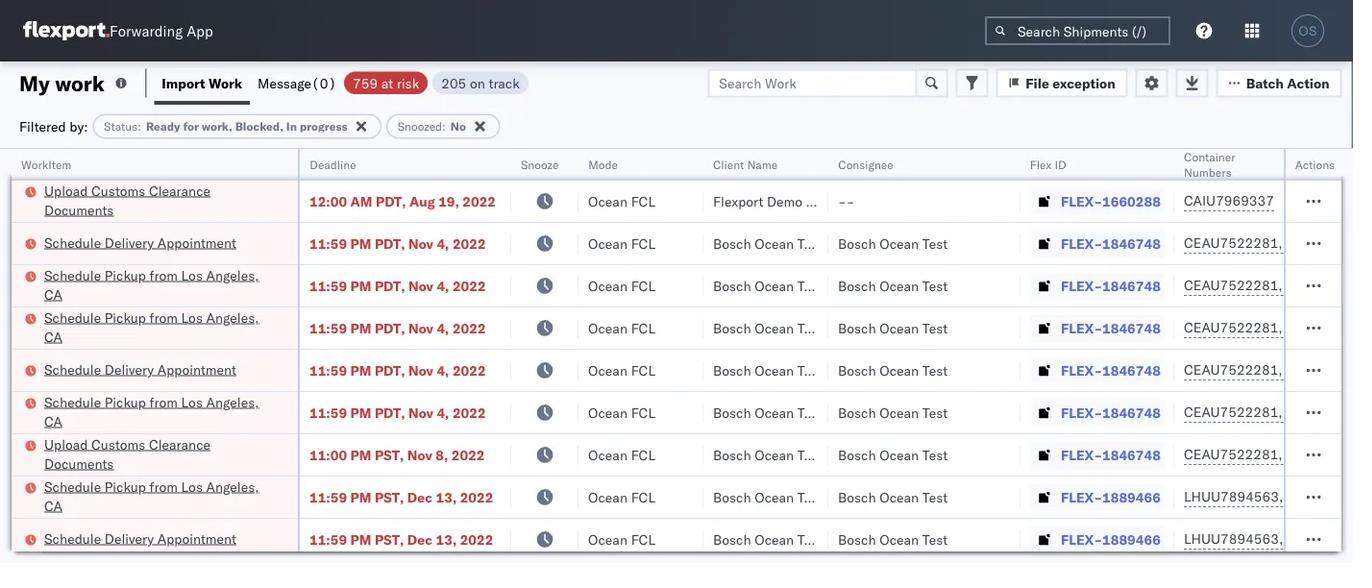 Task type: describe. For each thing, give the bounding box(es) containing it.
6 hlxu6269 from the top
[[1286, 446, 1353, 463]]

12:00
[[309, 193, 347, 209]]

6 fcl from the top
[[631, 404, 655, 421]]

2022 for 3rd "schedule pickup from los angeles, ca" button from the bottom
[[453, 320, 486, 336]]

4 los from the top
[[181, 478, 203, 495]]

pm for 1st "schedule pickup from los angeles, ca" button from the top
[[350, 277, 371, 294]]

at
[[381, 74, 393, 91]]

1889466 for schedule delivery appointment
[[1102, 531, 1161, 548]]

13, for schedule pickup from los angeles, ca
[[436, 489, 457, 505]]

resize handle column header for deadline
[[488, 149, 511, 563]]

delivery for 11:59 pm pst, dec 13, 2022
[[105, 530, 154, 547]]

uetu5238 for schedule pickup from los angeles, ca
[[1287, 488, 1353, 505]]

import
[[162, 74, 205, 91]]

3 resize handle column header from the left
[[555, 149, 578, 563]]

from for 1st "schedule pickup from los angeles, ca" button from the top
[[149, 267, 178, 283]]

2 fcl from the top
[[631, 235, 655, 252]]

3 schedule pickup from los angeles, ca from the top
[[44, 394, 259, 430]]

actions
[[1295, 157, 1335, 172]]

7 fcl from the top
[[631, 446, 655, 463]]

app
[[187, 22, 213, 40]]

Search Shipments (/) text field
[[985, 16, 1170, 45]]

deadline
[[309, 157, 356, 172]]

ymluw
[[1309, 193, 1353, 209]]

9 resize handle column header from the left
[[1318, 149, 1341, 563]]

test12 for 1st "schedule pickup from los angeles, ca" button from the top
[[1309, 277, 1353, 294]]

ocean fcl for 3rd "schedule pickup from los angeles, ca" button from the bottom
[[588, 320, 655, 336]]

clearance for 11:00 pm pst, nov 8, 2022
[[149, 436, 210, 453]]

upload customs clearance documents button for 11:00 pm pst, nov 8, 2022
[[44, 435, 273, 475]]

resize handle column header for client name
[[805, 149, 828, 563]]

1 4, from the top
[[437, 235, 449, 252]]

demo
[[767, 193, 802, 209]]

1 schedule delivery appointment button from the top
[[44, 233, 236, 254]]

flex- for first "schedule pickup from los angeles, ca" button from the bottom
[[1061, 489, 1102, 505]]

lhuu7894563, for schedule delivery appointment
[[1184, 530, 1283, 547]]

2022 for upload customs clearance documents button related to 12:00 am pdt, aug 19, 2022
[[463, 193, 496, 209]]

4 schedule pickup from los angeles, ca button from the top
[[44, 477, 273, 517]]

2 11:59 from the top
[[309, 277, 347, 294]]

5 ocean fcl from the top
[[588, 362, 655, 379]]

test12 for 3rd "schedule pickup from los angeles, ca" button from the bottom
[[1309, 320, 1353, 336]]

aug
[[409, 193, 435, 209]]

by:
[[69, 118, 88, 135]]

(0)
[[311, 74, 336, 91]]

documents for 12:00
[[44, 201, 114, 218]]

caiu7969337
[[1184, 192, 1274, 209]]

8,
[[436, 446, 448, 463]]

1 schedule delivery appointment link from the top
[[44, 233, 236, 252]]

dec for schedule delivery appointment
[[407, 531, 433, 548]]

1 ceau7522281, from the top
[[1184, 234, 1283, 251]]

11:00
[[309, 446, 347, 463]]

5 ceau7522281, hlxu6269 from the top
[[1184, 404, 1353, 420]]

import work
[[162, 74, 242, 91]]

4 flex-1846748 from the top
[[1061, 362, 1161, 379]]

7 schedule from the top
[[44, 530, 101, 547]]

filtered
[[19, 118, 66, 135]]

import work button
[[154, 62, 250, 105]]

flex
[[1030, 157, 1052, 172]]

message
[[258, 74, 311, 91]]

deadline button
[[300, 153, 492, 172]]

mode
[[588, 157, 618, 172]]

work,
[[202, 119, 232, 134]]

2 ceau7522281, from the top
[[1184, 277, 1283, 294]]

4 11:59 from the top
[[309, 362, 347, 379]]

flex- for schedule delivery appointment 'button' associated with 11:59 pm pdt, nov 4, 2022
[[1061, 362, 1102, 379]]

3 schedule from the top
[[44, 309, 101, 326]]

3 fcl from the top
[[631, 277, 655, 294]]

schedule pickup from los angeles, ca link for second "schedule pickup from los angeles, ca" button from the bottom of the page
[[44, 393, 273, 431]]

4 11:59 pm pdt, nov 4, 2022 from the top
[[309, 362, 486, 379]]

3 ca from the top
[[44, 413, 62, 430]]

3 hlxu6269 from the top
[[1286, 319, 1353, 336]]

dec for schedule pickup from los angeles, ca
[[407, 489, 433, 505]]

9 fcl from the top
[[631, 531, 655, 548]]

759
[[353, 74, 378, 91]]

5 11:59 from the top
[[309, 404, 347, 421]]

9 ocean fcl from the top
[[588, 531, 655, 548]]

action
[[1287, 74, 1329, 91]]

2 ca from the top
[[44, 328, 62, 345]]

batch action button
[[1216, 69, 1342, 98]]

1 - from the left
[[838, 193, 846, 209]]

1 schedule delivery appointment from the top
[[44, 234, 236, 251]]

forwarding app
[[110, 22, 213, 40]]

: for status
[[138, 119, 141, 134]]

pst, for upload customs clearance documents
[[375, 446, 404, 463]]

4 fcl from the top
[[631, 320, 655, 336]]

from for 3rd "schedule pickup from los angeles, ca" button from the bottom
[[149, 309, 178, 326]]

5 1846748 from the top
[[1102, 404, 1161, 421]]

clearance for 12:00 am pdt, aug 19, 2022
[[149, 182, 210, 199]]

11:59 pm pst, dec 13, 2022 for schedule delivery appointment
[[309, 531, 493, 548]]

3 4, from the top
[[437, 320, 449, 336]]

2 schedule pickup from los angeles, ca from the top
[[44, 309, 259, 345]]

1 ceau7522281, hlxu6269 from the top
[[1184, 234, 1353, 251]]

flex-1889466 for schedule pickup from los angeles, ca
[[1061, 489, 1161, 505]]

pm for first "schedule pickup from los angeles, ca" button from the bottom
[[350, 489, 371, 505]]

upload customs clearance documents button for 12:00 am pdt, aug 19, 2022
[[44, 181, 273, 221]]

2 hlxu6269 from the top
[[1286, 277, 1353, 294]]

11:59 pm pdt, nov 4, 2022 for second "schedule pickup from los angeles, ca" button from the bottom of the page
[[309, 404, 486, 421]]

1 11:59 pm pdt, nov 4, 2022 from the top
[[309, 235, 486, 252]]

4 schedule pickup from los angeles, ca from the top
[[44, 478, 259, 514]]

3 ceau7522281, hlxu6269 from the top
[[1184, 319, 1353, 336]]

1 1846748 from the top
[[1102, 235, 1161, 252]]

6 schedule from the top
[[44, 478, 101, 495]]

batch action
[[1246, 74, 1329, 91]]

3 schedule pickup from los angeles, ca button from the top
[[44, 393, 273, 433]]

for
[[183, 119, 199, 134]]

mbl/ma button
[[1299, 153, 1353, 172]]

6 11:59 from the top
[[309, 489, 347, 505]]

batch
[[1246, 74, 1284, 91]]

client
[[713, 157, 744, 172]]

pdt, for 3rd "schedule pickup from los angeles, ca" button from the bottom
[[375, 320, 405, 336]]

status
[[104, 119, 138, 134]]

track
[[489, 74, 520, 91]]

3 11:59 from the top
[[309, 320, 347, 336]]

on
[[470, 74, 485, 91]]

Search Work text field
[[708, 69, 917, 98]]

1 los from the top
[[181, 267, 203, 283]]

abcde for schedule delivery appointment
[[1309, 531, 1353, 548]]

snoozed : no
[[398, 119, 466, 134]]

consignee button
[[828, 153, 1001, 172]]

4 4, from the top
[[437, 362, 449, 379]]

2 flex- from the top
[[1061, 235, 1102, 252]]

11:00 pm pst, nov 8, 2022
[[309, 446, 485, 463]]

upload customs clearance documents for 12:00 am pdt, aug 19, 2022
[[44, 182, 210, 218]]

file exception
[[1026, 74, 1115, 91]]

in
[[286, 119, 297, 134]]

2 flex-1846748 from the top
[[1061, 277, 1161, 294]]

ready
[[146, 119, 180, 134]]

1 schedule pickup from los angeles, ca button from the top
[[44, 266, 273, 306]]

flex id
[[1030, 157, 1066, 172]]

4 ceau7522281, hlxu6269 from the top
[[1184, 361, 1353, 378]]

os button
[[1286, 9, 1330, 53]]

4 hlxu6269 from the top
[[1286, 361, 1353, 378]]

11:59 pm pst, dec 13, 2022 for schedule pickup from los angeles, ca
[[309, 489, 493, 505]]

1 test12 from the top
[[1309, 235, 1353, 252]]

1889466 for schedule pickup from los angeles, ca
[[1102, 489, 1161, 505]]

1 hlxu6269 from the top
[[1286, 234, 1353, 251]]

filtered by:
[[19, 118, 88, 135]]

pm for upload customs clearance documents button corresponding to 11:00 pm pst, nov 8, 2022
[[350, 446, 371, 463]]

flexport
[[713, 193, 763, 209]]

11:59 pm pdt, nov 4, 2022 for 1st "schedule pickup from los angeles, ca" button from the top
[[309, 277, 486, 294]]

flex-1660288
[[1061, 193, 1161, 209]]

4 ca from the top
[[44, 497, 62, 514]]

snooze
[[521, 157, 559, 172]]

my work
[[19, 70, 105, 96]]

2022 for first "schedule pickup from los angeles, ca" button from the bottom
[[460, 489, 493, 505]]

4 1846748 from the top
[[1102, 362, 1161, 379]]

flex- for 1st "schedule pickup from los angeles, ca" button from the top
[[1061, 277, 1102, 294]]

5 schedule from the top
[[44, 394, 101, 410]]

lhuu7894563, uetu5238 for schedule delivery appointment
[[1184, 530, 1353, 547]]

flex- for 3rd "schedule pickup from los angeles, ca" button from the bottom
[[1061, 320, 1102, 336]]

from for second "schedule pickup from los angeles, ca" button from the bottom of the page
[[149, 394, 178, 410]]

status : ready for work, blocked, in progress
[[104, 119, 348, 134]]

numbers
[[1184, 165, 1231, 179]]

6 1846748 from the top
[[1102, 446, 1161, 463]]

2 ceau7522281, hlxu6269 from the top
[[1184, 277, 1353, 294]]

flex- for schedule delivery appointment 'button' related to 11:59 pm pst, dec 13, 2022
[[1061, 531, 1102, 548]]

7 11:59 from the top
[[309, 531, 347, 548]]

1 11:59 from the top
[[309, 235, 347, 252]]

am
[[350, 193, 372, 209]]

2 4, from the top
[[437, 277, 449, 294]]

pm for schedule delivery appointment 'button' related to 11:59 pm pst, dec 13, 2022
[[350, 531, 371, 548]]

1 ca from the top
[[44, 286, 62, 303]]

schedule delivery appointment link for 11:59 pm pst, dec 13, 2022
[[44, 529, 236, 548]]

container
[[1184, 149, 1235, 164]]

mbl/ma
[[1309, 157, 1353, 172]]

5 hlxu6269 from the top
[[1286, 404, 1353, 420]]

1 fcl from the top
[[631, 193, 655, 209]]

2 ocean fcl from the top
[[588, 235, 655, 252]]

flexport. image
[[23, 21, 110, 40]]

customs for 12:00 am pdt, aug 19, 2022
[[91, 182, 145, 199]]

2 schedule from the top
[[44, 267, 101, 283]]

file
[[1026, 74, 1049, 91]]

6 ceau7522281, hlxu6269 from the top
[[1184, 446, 1353, 463]]

2 1846748 from the top
[[1102, 277, 1161, 294]]

1 flex-1846748 from the top
[[1061, 235, 1161, 252]]

name
[[747, 157, 778, 172]]

resize handle column header for consignee
[[997, 149, 1021, 563]]

id
[[1055, 157, 1066, 172]]



Task type: locate. For each thing, give the bounding box(es) containing it.
4 schedule from the top
[[44, 361, 101, 378]]

0 vertical spatial 11:59 pm pst, dec 13, 2022
[[309, 489, 493, 505]]

2 uetu5238 from the top
[[1287, 530, 1353, 547]]

flex- for upload customs clearance documents button corresponding to 11:00 pm pst, nov 8, 2022
[[1061, 446, 1102, 463]]

:
[[138, 119, 141, 134], [442, 119, 446, 134]]

container numbers
[[1184, 149, 1235, 179]]

3 schedule delivery appointment from the top
[[44, 530, 236, 547]]

schedule delivery appointment button for 11:59 pm pdt, nov 4, 2022
[[44, 360, 236, 381]]

pickup for first "schedule pickup from los angeles, ca" button from the bottom
[[105, 478, 146, 495]]

2 angeles, from the top
[[206, 309, 259, 326]]

consignee inside button
[[838, 157, 893, 172]]

message (0)
[[258, 74, 336, 91]]

flex- for second "schedule pickup from los angeles, ca" button from the bottom of the page
[[1061, 404, 1102, 421]]

pdt, for 1st "schedule pickup from los angeles, ca" button from the top
[[375, 277, 405, 294]]

2 appointment from the top
[[157, 361, 236, 378]]

upload customs clearance documents link for 12:00 am pdt, aug 19, 2022
[[44, 181, 273, 220]]

1 vertical spatial lhuu7894563, uetu5238
[[1184, 530, 1353, 547]]

2 dec from the top
[[407, 531, 433, 548]]

1 vertical spatial upload customs clearance documents
[[44, 436, 210, 472]]

0 horizontal spatial :
[[138, 119, 141, 134]]

0 vertical spatial consignee
[[838, 157, 893, 172]]

resize handle column header for container numbers
[[1276, 149, 1299, 563]]

1 pm from the top
[[350, 235, 371, 252]]

upload customs clearance documents button
[[44, 181, 273, 221], [44, 435, 273, 475]]

test12 for second "schedule pickup from los angeles, ca" button from the bottom of the page
[[1309, 404, 1353, 421]]

ceau7522281,
[[1184, 234, 1283, 251], [1184, 277, 1283, 294], [1184, 319, 1283, 336], [1184, 361, 1283, 378], [1184, 404, 1283, 420], [1184, 446, 1283, 463]]

: left ready
[[138, 119, 141, 134]]

1 vertical spatial appointment
[[157, 361, 236, 378]]

1 vertical spatial pst,
[[375, 489, 404, 505]]

2 delivery from the top
[[105, 361, 154, 378]]

snoozed
[[398, 119, 442, 134]]

exception
[[1052, 74, 1115, 91]]

8 flex- from the top
[[1061, 489, 1102, 505]]

2 11:59 pm pst, dec 13, 2022 from the top
[[309, 531, 493, 548]]

1 vertical spatial 1889466
[[1102, 531, 1161, 548]]

pdt,
[[376, 193, 406, 209], [375, 235, 405, 252], [375, 277, 405, 294], [375, 320, 405, 336], [375, 362, 405, 379], [375, 404, 405, 421]]

upload customs clearance documents link
[[44, 181, 273, 220], [44, 435, 273, 473]]

3 schedule pickup from los angeles, ca link from the top
[[44, 393, 273, 431]]

2 test12 from the top
[[1309, 277, 1353, 294]]

flex-1846748 button
[[1030, 230, 1165, 257], [1030, 230, 1165, 257], [1030, 272, 1165, 299], [1030, 272, 1165, 299], [1030, 315, 1165, 342], [1030, 315, 1165, 342], [1030, 357, 1165, 384], [1030, 357, 1165, 384], [1030, 399, 1165, 426], [1030, 399, 1165, 426], [1030, 442, 1165, 468], [1030, 442, 1165, 468]]

2 vertical spatial delivery
[[105, 530, 154, 547]]

2 upload from the top
[[44, 436, 88, 453]]

flex-1889466 button
[[1030, 484, 1165, 511], [1030, 484, 1165, 511], [1030, 526, 1165, 553], [1030, 526, 1165, 553]]

3 los from the top
[[181, 394, 203, 410]]

0 vertical spatial delivery
[[105, 234, 154, 251]]

2 pst, from the top
[[375, 489, 404, 505]]

0 vertical spatial schedule delivery appointment
[[44, 234, 236, 251]]

1 vertical spatial lhuu7894563,
[[1184, 530, 1283, 547]]

2 - from the left
[[846, 193, 855, 209]]

angeles, for 3rd "schedule pickup from los angeles, ca" button from the bottom
[[206, 309, 259, 326]]

1 flex-1889466 from the top
[[1061, 489, 1161, 505]]

1 schedule pickup from los angeles, ca from the top
[[44, 267, 259, 303]]

schedule delivery appointment
[[44, 234, 236, 251], [44, 361, 236, 378], [44, 530, 236, 547]]

1 vertical spatial customs
[[91, 436, 145, 453]]

2022 for 1st "schedule pickup from los angeles, ca" button from the top
[[453, 277, 486, 294]]

4,
[[437, 235, 449, 252], [437, 277, 449, 294], [437, 320, 449, 336], [437, 362, 449, 379], [437, 404, 449, 421]]

test
[[797, 235, 823, 252], [922, 235, 948, 252], [797, 277, 823, 294], [922, 277, 948, 294], [797, 320, 823, 336], [922, 320, 948, 336], [797, 362, 823, 379], [922, 362, 948, 379], [797, 404, 823, 421], [922, 404, 948, 421], [797, 446, 823, 463], [922, 446, 948, 463], [797, 489, 823, 505], [922, 489, 948, 505], [797, 531, 823, 548], [922, 531, 948, 548]]

appointment for 11:59 pm pst, dec 13, 2022
[[157, 530, 236, 547]]

1 vertical spatial schedule delivery appointment
[[44, 361, 236, 378]]

angeles,
[[206, 267, 259, 283], [206, 309, 259, 326], [206, 394, 259, 410], [206, 478, 259, 495]]

2022 for second "schedule pickup from los angeles, ca" button from the bottom of the page
[[453, 404, 486, 421]]

upload customs clearance documents for 11:00 pm pst, nov 8, 2022
[[44, 436, 210, 472]]

6 flex-1846748 from the top
[[1061, 446, 1161, 463]]

resize handle column header for workitem
[[275, 149, 298, 563]]

mode button
[[578, 153, 684, 172]]

2 vertical spatial schedule delivery appointment button
[[44, 529, 236, 550]]

11:59 pm pdt, nov 4, 2022 for 3rd "schedule pickup from los angeles, ca" button from the bottom
[[309, 320, 486, 336]]

2 schedule delivery appointment from the top
[[44, 361, 236, 378]]

: for snoozed
[[442, 119, 446, 134]]

1 vertical spatial abcde
[[1309, 531, 1353, 548]]

3 pm from the top
[[350, 320, 371, 336]]

customs for 11:00 pm pst, nov 8, 2022
[[91, 436, 145, 453]]

0 vertical spatial uetu5238
[[1287, 488, 1353, 505]]

1 schedule from the top
[[44, 234, 101, 251]]

5 pm from the top
[[350, 404, 371, 421]]

angeles, for first "schedule pickup from los angeles, ca" button from the bottom
[[206, 478, 259, 495]]

consignee right "demo"
[[806, 193, 870, 209]]

2 lhuu7894563, uetu5238 from the top
[[1184, 530, 1353, 547]]

1 clearance from the top
[[149, 182, 210, 199]]

2 13, from the top
[[436, 531, 457, 548]]

flex- for upload customs clearance documents button related to 12:00 am pdt, aug 19, 2022
[[1061, 193, 1102, 209]]

3 schedule delivery appointment button from the top
[[44, 529, 236, 550]]

ocean fcl
[[588, 193, 655, 209], [588, 235, 655, 252], [588, 277, 655, 294], [588, 320, 655, 336], [588, 362, 655, 379], [588, 404, 655, 421], [588, 446, 655, 463], [588, 489, 655, 505], [588, 531, 655, 548]]

1 vertical spatial 11:59 pm pst, dec 13, 2022
[[309, 531, 493, 548]]

flex-1889466 for schedule delivery appointment
[[1061, 531, 1161, 548]]

5 4, from the top
[[437, 404, 449, 421]]

4 test12 from the top
[[1309, 362, 1353, 379]]

abcde for schedule pickup from los angeles, ca
[[1309, 489, 1353, 505]]

pickup for 3rd "schedule pickup from los angeles, ca" button from the bottom
[[105, 309, 146, 326]]

work
[[209, 74, 242, 91]]

os
[[1299, 24, 1317, 38]]

from for first "schedule pickup from los angeles, ca" button from the bottom
[[149, 478, 178, 495]]

3 ocean fcl from the top
[[588, 277, 655, 294]]

2 11:59 pm pdt, nov 4, 2022 from the top
[[309, 277, 486, 294]]

1 upload customs clearance documents button from the top
[[44, 181, 273, 221]]

0 vertical spatial dec
[[407, 489, 433, 505]]

1889466
[[1102, 489, 1161, 505], [1102, 531, 1161, 548]]

1 vertical spatial clearance
[[149, 436, 210, 453]]

hlxu6269
[[1286, 234, 1353, 251], [1286, 277, 1353, 294], [1286, 319, 1353, 336], [1286, 361, 1353, 378], [1286, 404, 1353, 420], [1286, 446, 1353, 463]]

resize handle column header for mode
[[680, 149, 703, 563]]

pm for schedule delivery appointment 'button' associated with 11:59 pm pdt, nov 4, 2022
[[350, 362, 371, 379]]

abcde
[[1309, 489, 1353, 505], [1309, 531, 1353, 548]]

205 on track
[[441, 74, 520, 91]]

client name
[[713, 157, 778, 172]]

uetu5238
[[1287, 488, 1353, 505], [1287, 530, 1353, 547]]

1 lhuu7894563, from the top
[[1184, 488, 1283, 505]]

schedule pickup from los angeles, ca link for 1st "schedule pickup from los angeles, ca" button from the top
[[44, 266, 273, 304]]

1 dec from the top
[[407, 489, 433, 505]]

0 vertical spatial documents
[[44, 201, 114, 218]]

0 vertical spatial appointment
[[157, 234, 236, 251]]

5 ceau7522281, from the top
[[1184, 404, 1283, 420]]

schedule pickup from los angeles, ca link for 3rd "schedule pickup from los angeles, ca" button from the bottom
[[44, 308, 273, 346]]

test12 for upload customs clearance documents button corresponding to 11:00 pm pst, nov 8, 2022
[[1309, 446, 1353, 463]]

delivery
[[105, 234, 154, 251], [105, 361, 154, 378], [105, 530, 154, 547]]

flexport demo consignee
[[713, 193, 870, 209]]

pickup for second "schedule pickup from los angeles, ca" button from the bottom of the page
[[105, 394, 146, 410]]

8 resize handle column header from the left
[[1276, 149, 1299, 563]]

flex-
[[1061, 193, 1102, 209], [1061, 235, 1102, 252], [1061, 277, 1102, 294], [1061, 320, 1102, 336], [1061, 362, 1102, 379], [1061, 404, 1102, 421], [1061, 446, 1102, 463], [1061, 489, 1102, 505], [1061, 531, 1102, 548]]

ocean fcl for 1st "schedule pickup from los angeles, ca" button from the top
[[588, 277, 655, 294]]

0 vertical spatial upload customs clearance documents
[[44, 182, 210, 218]]

0 vertical spatial lhuu7894563, uetu5238
[[1184, 488, 1353, 505]]

upload customs clearance documents
[[44, 182, 210, 218], [44, 436, 210, 472]]

1 from from the top
[[149, 267, 178, 283]]

11:59
[[309, 235, 347, 252], [309, 277, 347, 294], [309, 320, 347, 336], [309, 362, 347, 379], [309, 404, 347, 421], [309, 489, 347, 505], [309, 531, 347, 548]]

7 pm from the top
[[350, 489, 371, 505]]

13, for schedule delivery appointment
[[436, 531, 457, 548]]

schedule delivery appointment for 11:59 pm pst, dec 13, 2022
[[44, 530, 236, 547]]

1 resize handle column header from the left
[[275, 149, 298, 563]]

upload
[[44, 182, 88, 199], [44, 436, 88, 453]]

flex-1889466
[[1061, 489, 1161, 505], [1061, 531, 1161, 548]]

work
[[55, 70, 105, 96]]

759 at risk
[[353, 74, 419, 91]]

0 vertical spatial 1889466
[[1102, 489, 1161, 505]]

1 vertical spatial documents
[[44, 455, 114, 472]]

blocked,
[[235, 119, 283, 134]]

2 vertical spatial schedule delivery appointment link
[[44, 529, 236, 548]]

schedule delivery appointment link
[[44, 233, 236, 252], [44, 360, 236, 379], [44, 529, 236, 548]]

1 delivery from the top
[[105, 234, 154, 251]]

-
[[838, 193, 846, 209], [846, 193, 855, 209]]

2 upload customs clearance documents button from the top
[[44, 435, 273, 475]]

1 appointment from the top
[[157, 234, 236, 251]]

pm
[[350, 235, 371, 252], [350, 277, 371, 294], [350, 320, 371, 336], [350, 362, 371, 379], [350, 404, 371, 421], [350, 446, 371, 463], [350, 489, 371, 505], [350, 531, 371, 548]]

1 vertical spatial uetu5238
[[1287, 530, 1353, 547]]

19,
[[438, 193, 459, 209]]

0 vertical spatial pst,
[[375, 446, 404, 463]]

container numbers button
[[1174, 145, 1280, 180]]

2 vertical spatial appointment
[[157, 530, 236, 547]]

0 vertical spatial lhuu7894563,
[[1184, 488, 1283, 505]]

lhuu7894563,
[[1184, 488, 1283, 505], [1184, 530, 1283, 547]]

ocean fcl for first "schedule pickup from los angeles, ca" button from the bottom
[[588, 489, 655, 505]]

1 vertical spatial upload customs clearance documents button
[[44, 435, 273, 475]]

1 vertical spatial dec
[[407, 531, 433, 548]]

pm for second "schedule pickup from los angeles, ca" button from the bottom of the page
[[350, 404, 371, 421]]

4 resize handle column header from the left
[[680, 149, 703, 563]]

schedule delivery appointment for 11:59 pm pdt, nov 4, 2022
[[44, 361, 236, 378]]

schedule delivery appointment link for 11:59 pm pdt, nov 4, 2022
[[44, 360, 236, 379]]

1 vertical spatial consignee
[[806, 193, 870, 209]]

client name button
[[703, 153, 809, 172]]

6 ceau7522281, from the top
[[1184, 446, 1283, 463]]

3 flex-1846748 from the top
[[1061, 320, 1161, 336]]

2 schedule pickup from los angeles, ca button from the top
[[44, 308, 273, 348]]

1 pickup from the top
[[105, 267, 146, 283]]

0 vertical spatial flex-1889466
[[1061, 489, 1161, 505]]

lhuu7894563, for schedule pickup from los angeles, ca
[[1184, 488, 1283, 505]]

2022 for upload customs clearance documents button corresponding to 11:00 pm pst, nov 8, 2022
[[451, 446, 485, 463]]

documents
[[44, 201, 114, 218], [44, 455, 114, 472]]

2 los from the top
[[181, 309, 203, 326]]

0 vertical spatial 13,
[[436, 489, 457, 505]]

dec
[[407, 489, 433, 505], [407, 531, 433, 548]]

ocean
[[588, 193, 627, 209], [588, 235, 627, 252], [755, 235, 794, 252], [879, 235, 919, 252], [588, 277, 627, 294], [755, 277, 794, 294], [879, 277, 919, 294], [588, 320, 627, 336], [755, 320, 794, 336], [879, 320, 919, 336], [588, 362, 627, 379], [755, 362, 794, 379], [879, 362, 919, 379], [588, 404, 627, 421], [755, 404, 794, 421], [879, 404, 919, 421], [588, 446, 627, 463], [755, 446, 794, 463], [879, 446, 919, 463], [588, 489, 627, 505], [755, 489, 794, 505], [879, 489, 919, 505], [588, 531, 627, 548], [755, 531, 794, 548], [879, 531, 919, 548]]

flex-1846748
[[1061, 235, 1161, 252], [1061, 277, 1161, 294], [1061, 320, 1161, 336], [1061, 362, 1161, 379], [1061, 404, 1161, 421], [1061, 446, 1161, 463]]

2 vertical spatial pst,
[[375, 531, 404, 548]]

schedule pickup from los angeles, ca
[[44, 267, 259, 303], [44, 309, 259, 345], [44, 394, 259, 430], [44, 478, 259, 514]]

2 lhuu7894563, from the top
[[1184, 530, 1283, 547]]

1 vertical spatial schedule delivery appointment button
[[44, 360, 236, 381]]

ceau7522281, hlxu6269
[[1184, 234, 1353, 251], [1184, 277, 1353, 294], [1184, 319, 1353, 336], [1184, 361, 1353, 378], [1184, 404, 1353, 420], [1184, 446, 1353, 463]]

0 vertical spatial abcde
[[1309, 489, 1353, 505]]

pickup
[[105, 267, 146, 283], [105, 309, 146, 326], [105, 394, 146, 410], [105, 478, 146, 495]]

pdt, for second "schedule pickup from los angeles, ca" button from the bottom of the page
[[375, 404, 405, 421]]

4 schedule pickup from los angeles, ca link from the top
[[44, 477, 273, 516]]

appointment for 11:59 pm pdt, nov 4, 2022
[[157, 361, 236, 378]]

angeles, for second "schedule pickup from los angeles, ca" button from the bottom of the page
[[206, 394, 259, 410]]

progress
[[300, 119, 348, 134]]

consignee up --
[[838, 157, 893, 172]]

1 vertical spatial 13,
[[436, 531, 457, 548]]

appointment
[[157, 234, 236, 251], [157, 361, 236, 378], [157, 530, 236, 547]]

0 vertical spatial clearance
[[149, 182, 210, 199]]

no
[[450, 119, 466, 134]]

1660288
[[1102, 193, 1161, 209]]

pdt, for upload customs clearance documents button related to 12:00 am pdt, aug 19, 2022
[[376, 193, 406, 209]]

pm for 3rd "schedule pickup from los angeles, ca" button from the bottom
[[350, 320, 371, 336]]

2 resize handle column header from the left
[[488, 149, 511, 563]]

: left no
[[442, 119, 446, 134]]

3 1846748 from the top
[[1102, 320, 1161, 336]]

11:59 pm pst, dec 13, 2022
[[309, 489, 493, 505], [309, 531, 493, 548]]

2 clearance from the top
[[149, 436, 210, 453]]

3 appointment from the top
[[157, 530, 236, 547]]

2 upload customs clearance documents from the top
[[44, 436, 210, 472]]

uetu5238 for schedule delivery appointment
[[1287, 530, 1353, 547]]

8 ocean fcl from the top
[[588, 489, 655, 505]]

ocean fcl for second "schedule pickup from los angeles, ca" button from the bottom of the page
[[588, 404, 655, 421]]

upload for 12:00 am pdt, aug 19, 2022
[[44, 182, 88, 199]]

0 vertical spatial upload customs clearance documents button
[[44, 181, 273, 221]]

los
[[181, 267, 203, 283], [181, 309, 203, 326], [181, 394, 203, 410], [181, 478, 203, 495]]

0 vertical spatial upload customs clearance documents link
[[44, 181, 273, 220]]

ocean fcl for upload customs clearance documents button related to 12:00 am pdt, aug 19, 2022
[[588, 193, 655, 209]]

6 test12 from the top
[[1309, 446, 1353, 463]]

0 vertical spatial upload
[[44, 182, 88, 199]]

1 vertical spatial schedule delivery appointment link
[[44, 360, 236, 379]]

3 11:59 pm pdt, nov 4, 2022 from the top
[[309, 320, 486, 336]]

3 ceau7522281, from the top
[[1184, 319, 1283, 336]]

schedule delivery appointment button for 11:59 pm pst, dec 13, 2022
[[44, 529, 236, 550]]

flex id button
[[1021, 153, 1155, 172]]

1 upload customs clearance documents link from the top
[[44, 181, 273, 220]]

documents for 11:00
[[44, 455, 114, 472]]

resize handle column header
[[275, 149, 298, 563], [488, 149, 511, 563], [555, 149, 578, 563], [680, 149, 703, 563], [805, 149, 828, 563], [997, 149, 1021, 563], [1151, 149, 1174, 563], [1276, 149, 1299, 563], [1318, 149, 1341, 563]]

resize handle column header for flex id
[[1151, 149, 1174, 563]]

risk
[[397, 74, 419, 91]]

12:00 am pdt, aug 19, 2022
[[309, 193, 496, 209]]

ca
[[44, 286, 62, 303], [44, 328, 62, 345], [44, 413, 62, 430], [44, 497, 62, 514]]

0 vertical spatial schedule delivery appointment link
[[44, 233, 236, 252]]

0 vertical spatial customs
[[91, 182, 145, 199]]

schedule delivery appointment button
[[44, 233, 236, 254], [44, 360, 236, 381], [44, 529, 236, 550]]

fcl
[[631, 193, 655, 209], [631, 235, 655, 252], [631, 277, 655, 294], [631, 320, 655, 336], [631, 362, 655, 379], [631, 404, 655, 421], [631, 446, 655, 463], [631, 489, 655, 505], [631, 531, 655, 548]]

--
[[838, 193, 855, 209]]

1 abcde from the top
[[1309, 489, 1353, 505]]

clearance
[[149, 182, 210, 199], [149, 436, 210, 453]]

upload customs clearance documents link for 11:00 pm pst, nov 8, 2022
[[44, 435, 273, 473]]

2 vertical spatial schedule delivery appointment
[[44, 530, 236, 547]]

angeles, for 1st "schedule pickup from los angeles, ca" button from the top
[[206, 267, 259, 283]]

workitem button
[[12, 153, 279, 172]]

workitem
[[21, 157, 71, 172]]

1 vertical spatial flex-1889466
[[1061, 531, 1161, 548]]

4 ocean fcl from the top
[[588, 320, 655, 336]]

2 1889466 from the top
[[1102, 531, 1161, 548]]

forwarding app link
[[23, 21, 213, 40]]

1 vertical spatial delivery
[[105, 361, 154, 378]]

2 schedule delivery appointment button from the top
[[44, 360, 236, 381]]

lhuu7894563, uetu5238 for schedule pickup from los angeles, ca
[[1184, 488, 1353, 505]]

5 fcl from the top
[[631, 362, 655, 379]]

205
[[441, 74, 466, 91]]

0 vertical spatial schedule delivery appointment button
[[44, 233, 236, 254]]

1 vertical spatial upload
[[44, 436, 88, 453]]

pst, for schedule delivery appointment
[[375, 531, 404, 548]]

5 flex-1846748 from the top
[[1061, 404, 1161, 421]]

upload for 11:00 pm pst, nov 8, 2022
[[44, 436, 88, 453]]

4 ceau7522281, from the top
[[1184, 361, 1283, 378]]

pickup for 1st "schedule pickup from los angeles, ca" button from the top
[[105, 267, 146, 283]]

delivery for 11:59 pm pdt, nov 4, 2022
[[105, 361, 154, 378]]

from
[[149, 267, 178, 283], [149, 309, 178, 326], [149, 394, 178, 410], [149, 478, 178, 495]]

schedule pickup from los angeles, ca link for first "schedule pickup from los angeles, ca" button from the bottom
[[44, 477, 273, 516]]

forwarding
[[110, 22, 183, 40]]

my
[[19, 70, 50, 96]]

5 11:59 pm pdt, nov 4, 2022 from the top
[[309, 404, 486, 421]]

ocean fcl for upload customs clearance documents button corresponding to 11:00 pm pst, nov 8, 2022
[[588, 446, 655, 463]]

1 11:59 pm pst, dec 13, 2022 from the top
[[309, 489, 493, 505]]

8 fcl from the top
[[631, 489, 655, 505]]

test12
[[1309, 235, 1353, 252], [1309, 277, 1353, 294], [1309, 320, 1353, 336], [1309, 362, 1353, 379], [1309, 404, 1353, 421], [1309, 446, 1353, 463]]

pst, for schedule pickup from los angeles, ca
[[375, 489, 404, 505]]

1 vertical spatial upload customs clearance documents link
[[44, 435, 273, 473]]

2 schedule delivery appointment link from the top
[[44, 360, 236, 379]]

1 1889466 from the top
[[1102, 489, 1161, 505]]

1 horizontal spatial :
[[442, 119, 446, 134]]

2022
[[463, 193, 496, 209], [453, 235, 486, 252], [453, 277, 486, 294], [453, 320, 486, 336], [453, 362, 486, 379], [453, 404, 486, 421], [451, 446, 485, 463], [460, 489, 493, 505], [460, 531, 493, 548]]



Task type: vqa. For each thing, say whether or not it's contained in the screenshot.
1st Schedule Pickup From Rotterdam, Netherlands button from the top
no



